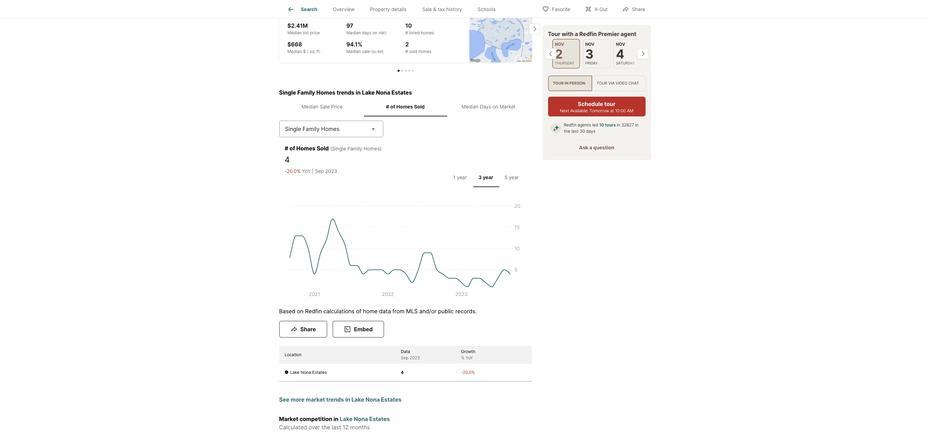 Task type: vqa. For each thing, say whether or not it's contained in the screenshot.


Task type: locate. For each thing, give the bounding box(es) containing it.
year inside 'tab'
[[483, 175, 494, 180]]

2 nov from the left
[[586, 42, 595, 47]]

0 horizontal spatial 20.0%
[[287, 168, 301, 174]]

1 horizontal spatial sep
[[401, 356, 409, 361]]

-20.0%
[[461, 370, 475, 376]]

0 horizontal spatial market
[[279, 416, 298, 423]]

0 horizontal spatial 3
[[479, 175, 482, 180]]

0 horizontal spatial of
[[290, 145, 295, 152]]

1 horizontal spatial year
[[483, 175, 494, 180]]

20.0% for -20.0% yoy | sep 2023
[[287, 168, 301, 174]]

%
[[461, 356, 465, 361]]

market up calculated
[[279, 416, 298, 423]]

lake nona estates neighborhood
[[288, 5, 373, 12]]

homes right sold
[[419, 49, 432, 54]]

tax
[[438, 6, 445, 12]]

days inside 97 median days on mkt.
[[362, 30, 372, 35]]

0 vertical spatial 10
[[406, 22, 412, 29]]

sold inside tab
[[414, 104, 425, 110]]

2 horizontal spatial on
[[493, 104, 499, 110]]

4 down agent in the top of the page
[[616, 47, 625, 62]]

agents
[[578, 123, 591, 128]]

months
[[350, 425, 370, 432]]

#
[[406, 30, 408, 35], [406, 49, 408, 54], [386, 104, 389, 110], [285, 145, 288, 152]]

1 vertical spatial next image
[[637, 48, 649, 59]]

of inside # of homes sold (single family homes) 4
[[290, 145, 295, 152]]

growth
[[461, 350, 476, 355]]

share button
[[617, 2, 651, 16], [279, 322, 327, 338]]

0 vertical spatial lake nona estates link
[[288, 4, 340, 12]]

0 horizontal spatial next image
[[529, 24, 540, 35]]

3 down tour with a redfin premier agent
[[586, 47, 594, 62]]

family down median sale price tab
[[303, 126, 320, 133]]

1 horizontal spatial last
[[572, 129, 579, 134]]

list right sale-
[[378, 49, 384, 54]]

$
[[303, 49, 306, 54]]

0 vertical spatial sold
[[414, 104, 425, 110]]

list box containing tour in person
[[548, 76, 646, 91]]

0 vertical spatial of
[[391, 104, 395, 110]]

family up the median sale price
[[297, 89, 315, 96]]

days down "led"
[[586, 129, 596, 134]]

am
[[627, 108, 634, 114]]

median down $668
[[288, 49, 302, 54]]

- for -20.0% yoy | sep 2023
[[285, 168, 287, 174]]

0 vertical spatial trends
[[337, 89, 355, 96]]

redfin
[[580, 31, 597, 37], [564, 123, 577, 128], [305, 308, 322, 315]]

1 horizontal spatial list
[[378, 49, 384, 54]]

yoy down growth
[[466, 356, 473, 361]]

0 horizontal spatial yoy
[[302, 168, 311, 174]]

# inside 10 # listed homes
[[406, 30, 408, 35]]

estates inside carousel group
[[317, 5, 338, 12]]

1 nov from the left
[[555, 42, 565, 47]]

2 horizontal spatial nov
[[616, 42, 626, 47]]

homes inside 10 # listed homes
[[421, 30, 434, 35]]

1 year tab
[[447, 169, 473, 186]]

median down $2.41m
[[288, 30, 302, 35]]

1 horizontal spatial 2023
[[410, 356, 420, 361]]

1 vertical spatial sale
[[320, 104, 330, 110]]

1 vertical spatial redfin
[[564, 123, 577, 128]]

search link
[[287, 5, 318, 14]]

sep down data
[[401, 356, 409, 361]]

97 median days on mkt.
[[347, 22, 387, 35]]

nov 2 thursday
[[555, 42, 575, 66]]

mkt.
[[379, 30, 387, 35]]

0 vertical spatial days
[[362, 30, 372, 35]]

1 year
[[453, 175, 467, 180]]

0 horizontal spatial last
[[332, 425, 341, 432]]

trends right "market"
[[326, 397, 344, 404]]

on inside tab
[[493, 104, 499, 110]]

nov down with
[[555, 42, 565, 47]]

redfin left the agents
[[564, 123, 577, 128]]

in
[[565, 81, 569, 86], [356, 89, 361, 96], [617, 123, 621, 128], [636, 123, 639, 128], [345, 397, 350, 404], [334, 416, 339, 423]]

1 horizontal spatial next image
[[637, 48, 649, 59]]

single
[[279, 89, 296, 96], [285, 126, 301, 133]]

homes
[[317, 89, 336, 96], [397, 104, 413, 110], [321, 126, 340, 133], [297, 145, 316, 152]]

1 vertical spatial homes
[[419, 49, 432, 54]]

tour left via
[[597, 81, 608, 86]]

0 horizontal spatial nov
[[555, 42, 565, 47]]

next image down favorite button
[[529, 24, 540, 35]]

lake nona estates link up $2.41m median list price
[[288, 4, 340, 12]]

median
[[288, 30, 302, 35], [347, 30, 361, 35], [288, 49, 302, 54], [347, 49, 361, 54], [302, 104, 319, 110], [462, 104, 479, 110]]

redfin left "calculations"
[[305, 308, 322, 315]]

median inside tab
[[302, 104, 319, 110]]

10 up listed
[[406, 22, 412, 29]]

2 down 10 # listed homes
[[406, 41, 409, 48]]

4 up -20.0% yoy | sep 2023
[[285, 155, 290, 165]]

sep right |
[[315, 168, 324, 174]]

0 vertical spatial market
[[500, 104, 516, 110]]

share button down the based
[[279, 322, 327, 338]]

median sale price
[[302, 104, 343, 110]]

2 year from the left
[[483, 175, 494, 180]]

None button
[[553, 39, 580, 69], [583, 39, 611, 69], [614, 39, 642, 69], [553, 39, 580, 69], [583, 39, 611, 69], [614, 39, 642, 69]]

1 vertical spatial of
[[290, 145, 295, 152]]

nov inside nov 4 saturday
[[616, 42, 626, 47]]

sold
[[414, 104, 425, 110], [317, 145, 329, 152]]

1 horizontal spatial share
[[632, 6, 645, 12]]

- left |
[[285, 168, 287, 174]]

list box
[[548, 76, 646, 91]]

0 vertical spatial tab list
[[279, 0, 509, 18]]

a
[[575, 31, 578, 37], [590, 145, 593, 151]]

0 vertical spatial 2023
[[325, 168, 337, 174]]

1 horizontal spatial of
[[356, 308, 362, 315]]

overview
[[333, 6, 355, 12]]

favorite
[[552, 6, 571, 12]]

single for single family homes trends in lake nona estates
[[279, 89, 296, 96]]

2 vertical spatial 4
[[401, 370, 404, 376]]

1 horizontal spatial days
[[586, 129, 596, 134]]

1 vertical spatial sep
[[401, 356, 409, 361]]

0 horizontal spatial list
[[303, 30, 309, 35]]

market right days in the right of the page
[[500, 104, 516, 110]]

trends
[[337, 89, 355, 96], [326, 397, 344, 404]]

20.0% down %
[[463, 370, 475, 376]]

0 vertical spatial sale
[[422, 6, 432, 12]]

year for 3 year
[[483, 175, 494, 180]]

1 vertical spatial 3
[[479, 175, 482, 180]]

homes inside # of homes sold (single family homes) 4
[[297, 145, 316, 152]]

price
[[331, 104, 343, 110]]

nov for 3
[[586, 42, 595, 47]]

at
[[611, 108, 614, 114]]

20.0% left |
[[287, 168, 301, 174]]

1 vertical spatial -
[[461, 370, 463, 376]]

calculated
[[279, 425, 307, 432]]

list left price
[[303, 30, 309, 35]]

1 vertical spatial share
[[300, 326, 316, 333]]

of for # of homes sold
[[391, 104, 395, 110]]

0 vertical spatial yoy
[[302, 168, 311, 174]]

trends for homes
[[337, 89, 355, 96]]

lake nona estates link up months
[[340, 416, 390, 423]]

0 horizontal spatial sale
[[320, 104, 330, 110]]

3 year from the left
[[509, 175, 519, 180]]

family right (single
[[348, 146, 363, 152]]

price
[[310, 30, 320, 35]]

a right with
[[575, 31, 578, 37]]

0 vertical spatial next image
[[529, 24, 540, 35]]

year left 5 at the right
[[483, 175, 494, 180]]

- down %
[[461, 370, 463, 376]]

1 vertical spatial last
[[332, 425, 341, 432]]

0 vertical spatial on
[[373, 30, 378, 35]]

redfin up nov 3 friday
[[580, 31, 597, 37]]

2 vertical spatial redfin
[[305, 308, 322, 315]]

1 vertical spatial sold
[[317, 145, 329, 152]]

1 vertical spatial on
[[493, 104, 499, 110]]

neighborhood
[[340, 6, 373, 11]]

1 vertical spatial family
[[303, 126, 320, 133]]

tour for tour via video chat
[[597, 81, 608, 86]]

last left the 30
[[572, 129, 579, 134]]

trends for market
[[326, 397, 344, 404]]

0 horizontal spatial a
[[575, 31, 578, 37]]

4 inside nov 4 saturday
[[616, 47, 625, 62]]

homes
[[421, 30, 434, 35], [419, 49, 432, 54]]

0 horizontal spatial sep
[[315, 168, 324, 174]]

homes for # of homes sold (single family homes) 4
[[297, 145, 316, 152]]

on right the based
[[297, 308, 304, 315]]

year for 1 year
[[457, 175, 467, 180]]

median for $668
[[288, 49, 302, 54]]

-
[[285, 168, 287, 174], [461, 370, 463, 376]]

nona
[[302, 5, 316, 12], [376, 89, 390, 96], [301, 370, 311, 376], [366, 397, 380, 404], [354, 416, 368, 423]]

0 horizontal spatial year
[[457, 175, 467, 180]]

median inside $2.41m median list price
[[288, 30, 302, 35]]

lake nona estates link inside carousel group
[[288, 4, 340, 12]]

1 vertical spatial 4
[[285, 155, 290, 165]]

1 vertical spatial yoy
[[466, 356, 473, 361]]

sale left &
[[422, 6, 432, 12]]

2 inside the nov 2 thursday
[[555, 47, 563, 62]]

median inside "94.1% median sale-to-list"
[[347, 49, 361, 54]]

median down '94.1%'
[[347, 49, 361, 54]]

calculations
[[324, 308, 355, 315]]

the right over
[[322, 425, 330, 432]]

homes inside 2 # sold homes
[[419, 49, 432, 54]]

estates inside 'market competition in lake nona estates calculated over the last 12 months'
[[370, 416, 390, 423]]

0 horizontal spatial 2
[[406, 41, 409, 48]]

nona inside carousel group
[[302, 5, 316, 12]]

family inside # of homes sold (single family homes) 4
[[348, 146, 363, 152]]

nov inside nov 3 friday
[[586, 42, 595, 47]]

video
[[616, 81, 628, 86]]

trends up price
[[337, 89, 355, 96]]

sold inside # of homes sold (single family homes) 4
[[317, 145, 329, 152]]

nov down agent in the top of the page
[[616, 42, 626, 47]]

2 horizontal spatial 4
[[616, 47, 625, 62]]

median inside $668 median $ / sq. ft.
[[288, 49, 302, 54]]

1 vertical spatial 2023
[[410, 356, 420, 361]]

2 horizontal spatial of
[[391, 104, 395, 110]]

on inside 97 median days on mkt.
[[373, 30, 378, 35]]

1 vertical spatial tab list
[[279, 97, 532, 117]]

0 horizontal spatial on
[[297, 308, 304, 315]]

1 vertical spatial lake nona estates link
[[340, 416, 390, 423]]

sep inside data sep 2023
[[401, 356, 409, 361]]

0 vertical spatial -
[[285, 168, 287, 174]]

homes for 10
[[421, 30, 434, 35]]

sale left price
[[320, 104, 330, 110]]

median left days in the right of the page
[[462, 104, 479, 110]]

2023
[[325, 168, 337, 174], [410, 356, 420, 361]]

0 horizontal spatial sold
[[317, 145, 329, 152]]

5 year
[[505, 175, 519, 180]]

on left mkt. on the top of page
[[373, 30, 378, 35]]

share
[[632, 6, 645, 12], [300, 326, 316, 333]]

3 right the 1 year
[[479, 175, 482, 180]]

1 horizontal spatial 3
[[586, 47, 594, 62]]

1 horizontal spatial nov
[[586, 42, 595, 47]]

mls
[[406, 308, 418, 315]]

tour
[[605, 101, 616, 108]]

median up single family homes
[[302, 104, 319, 110]]

nov down tour with a redfin premier agent
[[586, 42, 595, 47]]

0 vertical spatial last
[[572, 129, 579, 134]]

history
[[447, 6, 462, 12]]

1 vertical spatial single
[[285, 126, 301, 133]]

last left "12"
[[332, 425, 341, 432]]

in inside in the last 30 days
[[636, 123, 639, 128]]

the left the 30
[[564, 129, 571, 134]]

94.1%
[[347, 41, 363, 48]]

0 vertical spatial family
[[297, 89, 315, 96]]

0 horizontal spatial -
[[285, 168, 287, 174]]

lake
[[288, 5, 300, 12], [362, 89, 375, 96], [290, 370, 300, 376], [352, 397, 364, 404], [340, 416, 353, 423]]

schedule tour next available: tomorrow at 10:00 am
[[560, 101, 634, 114]]

20.0% for -20.0%
[[463, 370, 475, 376]]

list
[[303, 30, 309, 35], [378, 49, 384, 54]]

out
[[600, 6, 608, 12]]

nona inside 'market competition in lake nona estates calculated over the last 12 months'
[[354, 416, 368, 423]]

last inside in the last 30 days
[[572, 129, 579, 134]]

listed
[[409, 30, 420, 35]]

year right 5 at the right
[[509, 175, 519, 180]]

2023 down data
[[410, 356, 420, 361]]

sale inside tab
[[422, 6, 432, 12]]

and/or
[[420, 308, 437, 315]]

0 horizontal spatial the
[[322, 425, 330, 432]]

12
[[343, 425, 349, 432]]

question
[[594, 145, 615, 151]]

share up location
[[300, 326, 316, 333]]

1 horizontal spatial share button
[[617, 2, 651, 16]]

tomorrow
[[590, 108, 609, 114]]

4 down data sep 2023
[[401, 370, 404, 376]]

# inside tab
[[386, 104, 389, 110]]

data sep 2023
[[401, 350, 420, 361]]

slide 1 dot image
[[398, 70, 400, 72]]

share up agent in the top of the page
[[632, 6, 645, 12]]

in the last 30 days
[[564, 123, 639, 134]]

0 vertical spatial homes
[[421, 30, 434, 35]]

yoy left |
[[302, 168, 311, 174]]

homes right listed
[[421, 30, 434, 35]]

10 right "led"
[[599, 123, 604, 128]]

1 horizontal spatial sale
[[422, 6, 432, 12]]

tab list
[[279, 0, 509, 18], [279, 97, 532, 117], [446, 168, 526, 188]]

nov
[[555, 42, 565, 47], [586, 42, 595, 47], [616, 42, 626, 47]]

2 vertical spatial family
[[348, 146, 363, 152]]

1 horizontal spatial the
[[564, 129, 571, 134]]

1 vertical spatial market
[[279, 416, 298, 423]]

3 nov from the left
[[616, 42, 626, 47]]

30
[[580, 129, 585, 134]]

1 vertical spatial share button
[[279, 322, 327, 338]]

0 horizontal spatial 10
[[406, 22, 412, 29]]

on right days in the right of the page
[[493, 104, 499, 110]]

median sale price tab
[[281, 98, 364, 115]]

family
[[297, 89, 315, 96], [303, 126, 320, 133], [348, 146, 363, 152]]

# inside # of homes sold (single family homes) 4
[[285, 145, 288, 152]]

homes inside tab
[[397, 104, 413, 110]]

1 vertical spatial 10
[[599, 123, 604, 128]]

nov inside the nov 2 thursday
[[555, 42, 565, 47]]

1 vertical spatial trends
[[326, 397, 344, 404]]

1 horizontal spatial redfin
[[564, 123, 577, 128]]

family for single family homes
[[303, 126, 320, 133]]

median inside 97 median days on mkt.
[[347, 30, 361, 35]]

1 year from the left
[[457, 175, 467, 180]]

1 horizontal spatial on
[[373, 30, 378, 35]]

0 vertical spatial 20.0%
[[287, 168, 301, 174]]

0 horizontal spatial days
[[362, 30, 372, 35]]

of inside tab
[[391, 104, 395, 110]]

2 # sold homes
[[406, 41, 432, 54]]

the inside 'market competition in lake nona estates calculated over the last 12 months'
[[322, 425, 330, 432]]

homes)
[[364, 146, 382, 152]]

year right 1
[[457, 175, 467, 180]]

slide 5 dot image
[[411, 70, 414, 72]]

2 down with
[[555, 47, 563, 62]]

1 vertical spatial the
[[322, 425, 330, 432]]

1 vertical spatial 20.0%
[[463, 370, 475, 376]]

1 horizontal spatial sold
[[414, 104, 425, 110]]

3 year
[[479, 175, 494, 180]]

0 vertical spatial share button
[[617, 2, 651, 16]]

days up "94.1% median sale-to-list"
[[362, 30, 372, 35]]

nov for 2
[[555, 42, 565, 47]]

a right ask in the right of the page
[[590, 145, 593, 151]]

tour in person
[[553, 81, 586, 86]]

next image
[[529, 24, 540, 35], [637, 48, 649, 59]]

median for 97
[[347, 30, 361, 35]]

0 vertical spatial single
[[279, 89, 296, 96]]

5 year tab
[[499, 169, 525, 186]]

premier
[[598, 31, 620, 37]]

market inside median days on market tab
[[500, 104, 516, 110]]

sale
[[422, 6, 432, 12], [320, 104, 330, 110]]

tour left with
[[548, 31, 561, 37]]

2 vertical spatial on
[[297, 308, 304, 315]]

sold for # of homes sold
[[414, 104, 425, 110]]

1 vertical spatial list
[[378, 49, 384, 54]]

$2.41m median list price
[[288, 22, 320, 35]]

-20.0% yoy | sep 2023
[[285, 168, 337, 174]]

tour left "person"
[[553, 81, 564, 86]]

median days on market
[[462, 104, 516, 110]]

0 vertical spatial 3
[[586, 47, 594, 62]]

image image
[[469, 0, 532, 62]]

1 horizontal spatial 10
[[599, 123, 604, 128]]

embed
[[354, 326, 373, 333]]

2023 down # of homes sold (single family homes) 4 at left top
[[325, 168, 337, 174]]

- for -20.0%
[[461, 370, 463, 376]]

0 vertical spatial sep
[[315, 168, 324, 174]]

2 horizontal spatial redfin
[[580, 31, 597, 37]]

next image right nov 4 saturday
[[637, 48, 649, 59]]

2 vertical spatial of
[[356, 308, 362, 315]]

3 year tab
[[473, 169, 499, 186]]

2 horizontal spatial year
[[509, 175, 519, 180]]

slide 2 dot image
[[401, 70, 403, 72]]

last inside 'market competition in lake nona estates calculated over the last 12 months'
[[332, 425, 341, 432]]

with
[[562, 31, 574, 37]]

yoy inside 'growth % yoy'
[[466, 356, 473, 361]]

10 inside 10 # listed homes
[[406, 22, 412, 29]]

on
[[373, 30, 378, 35], [493, 104, 499, 110], [297, 308, 304, 315]]

share button up agent in the top of the page
[[617, 2, 651, 16]]

median down 97
[[347, 30, 361, 35]]



Task type: describe. For each thing, give the bounding box(es) containing it.
sold for # of homes sold (single family homes) 4
[[317, 145, 329, 152]]

tab list containing 1 year
[[446, 168, 526, 188]]

next image inside carousel group
[[529, 24, 540, 35]]

median for $2.41m
[[288, 30, 302, 35]]

0 vertical spatial share
[[632, 6, 645, 12]]

home
[[363, 308, 378, 315]]

32827
[[622, 123, 634, 128]]

in inside 'market competition in lake nona estates calculated over the last 12 months'
[[334, 416, 339, 423]]

median days on market tab
[[447, 98, 531, 115]]

more
[[291, 397, 305, 404]]

saturday
[[616, 61, 635, 66]]

details
[[392, 6, 407, 12]]

2 inside 2 # sold homes
[[406, 41, 409, 48]]

records.
[[456, 308, 477, 315]]

overview tab
[[325, 1, 363, 18]]

tour with a redfin premier agent
[[548, 31, 637, 37]]

lake nona estates
[[290, 370, 327, 376]]

carousel group
[[276, 0, 540, 72]]

property
[[370, 6, 390, 12]]

nov 4 saturday
[[616, 42, 635, 66]]

list inside $2.41m median list price
[[303, 30, 309, 35]]

yoy for yoy
[[302, 168, 311, 174]]

$2.41m
[[288, 22, 308, 29]]

data
[[379, 308, 391, 315]]

4 inside # of homes sold (single family homes) 4
[[285, 155, 290, 165]]

tours
[[605, 123, 616, 128]]

3 inside 'tab'
[[479, 175, 482, 180]]

# inside 2 # sold homes
[[406, 49, 408, 54]]

x-out button
[[579, 2, 614, 16]]

of for # of homes sold (single family homes) 4
[[290, 145, 295, 152]]

year for 5 year
[[509, 175, 519, 180]]

agent
[[621, 31, 637, 37]]

data
[[401, 350, 410, 355]]

sq.
[[310, 49, 316, 54]]

to-
[[372, 49, 378, 54]]

ask
[[579, 145, 589, 151]]

list inside "94.1% median sale-to-list"
[[378, 49, 384, 54]]

0 horizontal spatial redfin
[[305, 308, 322, 315]]

# of homes sold (single family homes) 4
[[285, 145, 382, 165]]

schools tab
[[470, 1, 504, 18]]

days
[[480, 104, 491, 110]]

homes for 2
[[419, 49, 432, 54]]

&
[[434, 6, 437, 12]]

nov 3 friday
[[586, 42, 598, 66]]

2023 inside data sep 2023
[[410, 356, 420, 361]]

sale-
[[362, 49, 372, 54]]

1
[[453, 175, 456, 180]]

property details
[[370, 6, 407, 12]]

single family homes
[[285, 126, 340, 133]]

tour via video chat
[[597, 81, 639, 86]]

0 horizontal spatial share
[[300, 326, 316, 333]]

tab list containing median sale price
[[279, 97, 532, 117]]

median inside tab
[[462, 104, 479, 110]]

10:00
[[615, 108, 626, 114]]

person
[[570, 81, 586, 86]]

slide 4 dot image
[[408, 70, 410, 72]]

see more market trends in lake nona estates link
[[279, 396, 402, 416]]

market
[[306, 397, 325, 404]]

$668
[[288, 41, 302, 48]]

homes for # of homes sold
[[397, 104, 413, 110]]

growth % yoy
[[461, 350, 476, 361]]

public
[[438, 308, 454, 315]]

friday
[[586, 61, 598, 66]]

0 horizontal spatial 2023
[[325, 168, 337, 174]]

property details tab
[[363, 1, 415, 18]]

from
[[393, 308, 405, 315]]

3 inside nov 3 friday
[[586, 47, 594, 62]]

(single
[[331, 146, 346, 152]]

see
[[279, 397, 290, 404]]

ask a question
[[579, 145, 615, 151]]

single for single family homes
[[285, 126, 301, 133]]

1 horizontal spatial 4
[[401, 370, 404, 376]]

1 horizontal spatial a
[[590, 145, 593, 151]]

the inside in the last 30 days
[[564, 129, 571, 134]]

market inside 'market competition in lake nona estates calculated over the last 12 months'
[[279, 416, 298, 423]]

favorite button
[[537, 2, 576, 16]]

available:
[[571, 108, 589, 114]]

tour for tour with a redfin premier agent
[[548, 31, 561, 37]]

tab list containing search
[[279, 0, 509, 18]]

yoy for % yoy
[[466, 356, 473, 361]]

based on redfin calculations of home data from mls and/or public records.
[[279, 308, 477, 315]]

competition
[[300, 416, 332, 423]]

days inside in the last 30 days
[[586, 129, 596, 134]]

x-
[[595, 6, 600, 12]]

0 vertical spatial redfin
[[580, 31, 597, 37]]

/
[[307, 49, 309, 54]]

# of homes sold tab
[[364, 98, 447, 115]]

previous image
[[545, 48, 557, 59]]

see more market trends in lake nona estates
[[279, 397, 402, 404]]

location
[[285, 353, 302, 358]]

nov for 4
[[616, 42, 626, 47]]

94.1% median sale-to-list
[[347, 41, 384, 54]]

schedule
[[578, 101, 603, 108]]

ask a question link
[[579, 145, 615, 151]]

led
[[593, 123, 599, 128]]

homes for single family homes
[[321, 126, 340, 133]]

tour for tour in person
[[553, 81, 564, 86]]

slide 3 dot image
[[405, 70, 407, 72]]

sale inside tab
[[320, 104, 330, 110]]

lake inside 'market competition in lake nona estates calculated over the last 12 months'
[[340, 416, 353, 423]]

ft.
[[317, 49, 321, 54]]

family for single family homes trends in lake nona estates
[[297, 89, 315, 96]]

market competition in lake nona estates calculated over the last 12 months
[[279, 416, 390, 432]]

search
[[301, 6, 318, 12]]

median for 94.1%
[[347, 49, 361, 54]]

5
[[505, 175, 508, 180]]

via
[[609, 81, 615, 86]]

based
[[279, 308, 296, 315]]

homes for single family homes trends in lake nona estates
[[317, 89, 336, 96]]

embed button
[[333, 322, 384, 338]]

chat
[[629, 81, 639, 86]]

|
[[312, 168, 314, 174]]

single family homes trends in lake nona estates
[[279, 89, 412, 96]]

sold
[[409, 49, 418, 54]]

thursday
[[555, 61, 575, 66]]

lake inside carousel group
[[288, 5, 300, 12]]

sale & tax history tab
[[415, 1, 470, 18]]

nona inside see more market trends in lake nona estates link
[[366, 397, 380, 404]]

10 # listed homes
[[406, 22, 434, 35]]

schools
[[478, 6, 496, 12]]



